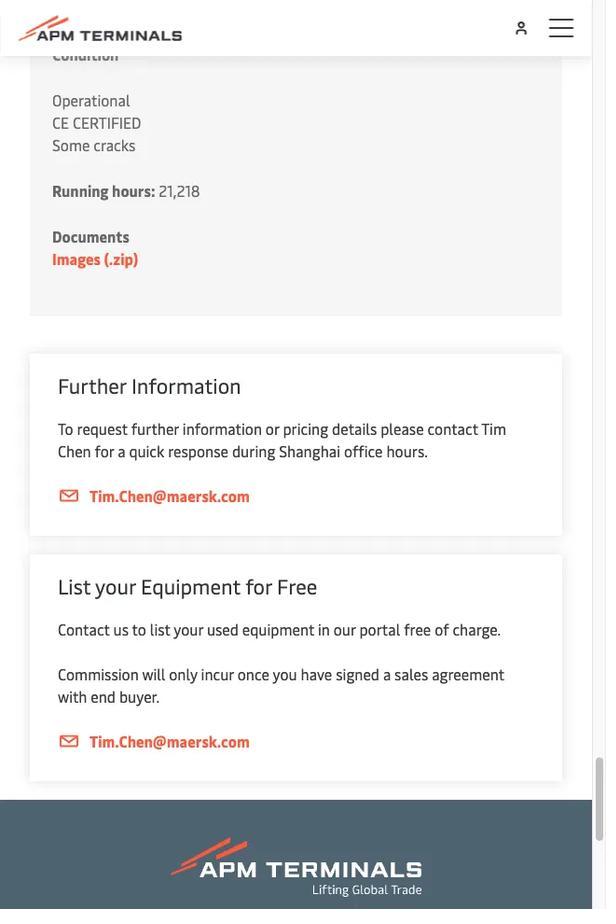 Task type: vqa. For each thing, say whether or not it's contained in the screenshot.
developing
no



Task type: describe. For each thing, give the bounding box(es) containing it.
in
[[318, 619, 330, 639]]

response
[[168, 441, 229, 461]]

documents images (.zip)
[[52, 226, 138, 268]]

sales
[[395, 664, 429, 684]]

apmt footer logo image
[[171, 837, 422, 897]]

free
[[277, 572, 318, 600]]

running hours: 21,218
[[52, 180, 200, 200]]

running
[[52, 180, 109, 200]]

some
[[52, 134, 90, 154]]

tim.chen@maersk.com link for further information
[[58, 484, 535, 508]]

tim.chen@maersk.com for information
[[90, 485, 250, 505]]

equipment
[[141, 572, 241, 600]]

once
[[238, 664, 270, 684]]

tim.chen@maersk.com for your
[[90, 731, 250, 751]]

list
[[58, 572, 91, 600]]

end
[[91, 686, 116, 706]]

request
[[77, 418, 128, 438]]

of
[[435, 619, 449, 639]]

agreement
[[432, 664, 505, 684]]

charge.
[[453, 619, 502, 639]]

a inside "to request further information or pricing details please contact tim chen for a quick response during shanghai office hours."
[[118, 441, 126, 461]]

shanghai
[[279, 441, 341, 461]]

signed
[[336, 664, 380, 684]]

please
[[381, 418, 424, 438]]

operational ce certified some cracks
[[52, 90, 141, 154]]

or
[[266, 418, 280, 438]]

quick
[[129, 441, 165, 461]]

further
[[58, 372, 127, 399]]

portal
[[360, 619, 401, 639]]

to
[[132, 619, 146, 639]]

information
[[132, 372, 241, 399]]

free
[[404, 619, 432, 639]]

buyer.
[[119, 686, 160, 706]]

further information
[[58, 372, 241, 399]]

our
[[334, 619, 356, 639]]

have
[[301, 664, 333, 684]]

only
[[169, 664, 198, 684]]

0 horizontal spatial your
[[95, 572, 136, 600]]

to
[[58, 418, 73, 438]]

incur
[[201, 664, 234, 684]]

equipment
[[243, 619, 315, 639]]

images (.zip) link
[[52, 248, 138, 268]]

documents
[[52, 226, 130, 246]]

list your equipment for free
[[58, 572, 318, 600]]

operational
[[52, 90, 130, 110]]

commission
[[58, 664, 139, 684]]

with
[[58, 686, 87, 706]]

office
[[344, 441, 383, 461]]

will
[[142, 664, 166, 684]]



Task type: locate. For each thing, give the bounding box(es) containing it.
0 vertical spatial for
[[95, 441, 114, 461]]

0 vertical spatial a
[[118, 441, 126, 461]]

1 vertical spatial a
[[384, 664, 391, 684]]

0 vertical spatial your
[[95, 572, 136, 600]]

tim.chen@maersk.com down quick
[[90, 485, 250, 505]]

for left "free"
[[246, 572, 272, 600]]

certified
[[73, 112, 141, 132]]

a inside "commission will only incur once you have signed a sales agreement with end buyer."
[[384, 664, 391, 684]]

1 vertical spatial for
[[246, 572, 272, 600]]

your right list
[[174, 619, 203, 639]]

for inside "to request further information or pricing details please contact tim chen for a quick response during shanghai office hours."
[[95, 441, 114, 461]]

a left quick
[[118, 441, 126, 461]]

hours:
[[112, 180, 155, 200]]

images
[[52, 248, 101, 268]]

0 horizontal spatial for
[[95, 441, 114, 461]]

tim.chen@maersk.com link down "commission will only incur once you have signed a sales agreement with end buyer."
[[58, 730, 535, 753]]

1 vertical spatial tim.chen@maersk.com link
[[58, 730, 535, 753]]

0 vertical spatial tim.chen@maersk.com link
[[58, 484, 535, 508]]

used
[[207, 619, 239, 639]]

tim.chen@maersk.com link down 'shanghai'
[[58, 484, 535, 508]]

cracks
[[94, 134, 136, 154]]

1 horizontal spatial for
[[246, 572, 272, 600]]

tim.chen@maersk.com link for list your equipment for free
[[58, 730, 535, 753]]

hours.
[[387, 441, 428, 461]]

contact
[[58, 619, 110, 639]]

for
[[95, 441, 114, 461], [246, 572, 272, 600]]

information
[[183, 418, 262, 438]]

for down the request
[[95, 441, 114, 461]]

1 vertical spatial tim.chen@maersk.com
[[90, 731, 250, 751]]

21,218
[[159, 180, 200, 200]]

1 tim.chen@maersk.com link from the top
[[58, 484, 535, 508]]

to request further information or pricing details please contact tim chen for a quick response during shanghai office hours.
[[58, 418, 507, 461]]

1 horizontal spatial your
[[174, 619, 203, 639]]

your right "list"
[[95, 572, 136, 600]]

1 horizontal spatial a
[[384, 664, 391, 684]]

list
[[150, 619, 171, 639]]

1 vertical spatial your
[[174, 619, 203, 639]]

you
[[273, 664, 298, 684]]

0 horizontal spatial a
[[118, 441, 126, 461]]

chen
[[58, 441, 91, 461]]

ce
[[52, 112, 69, 132]]

tim.chen@maersk.com
[[90, 485, 250, 505], [90, 731, 250, 751]]

2 tim.chen@maersk.com link from the top
[[58, 730, 535, 753]]

us
[[113, 619, 129, 639]]

condition
[[52, 44, 119, 64]]

commission will only incur once you have signed a sales agreement with end buyer.
[[58, 664, 505, 706]]

tim.chen@maersk.com down buyer.
[[90, 731, 250, 751]]

tim
[[482, 418, 507, 438]]

0 vertical spatial tim.chen@maersk.com
[[90, 485, 250, 505]]

a left "sales"
[[384, 664, 391, 684]]

1 tim.chen@maersk.com from the top
[[90, 485, 250, 505]]

(.zip)
[[104, 248, 138, 268]]

contact us to list your used equipment in our portal free of charge.
[[58, 619, 502, 639]]

details
[[332, 418, 377, 438]]

further
[[131, 418, 179, 438]]

a
[[118, 441, 126, 461], [384, 664, 391, 684]]

contact
[[428, 418, 479, 438]]

your
[[95, 572, 136, 600], [174, 619, 203, 639]]

pricing
[[283, 418, 329, 438]]

2 tim.chen@maersk.com from the top
[[90, 731, 250, 751]]

tim.chen@maersk.com link
[[58, 484, 535, 508], [58, 730, 535, 753]]

during
[[232, 441, 276, 461]]



